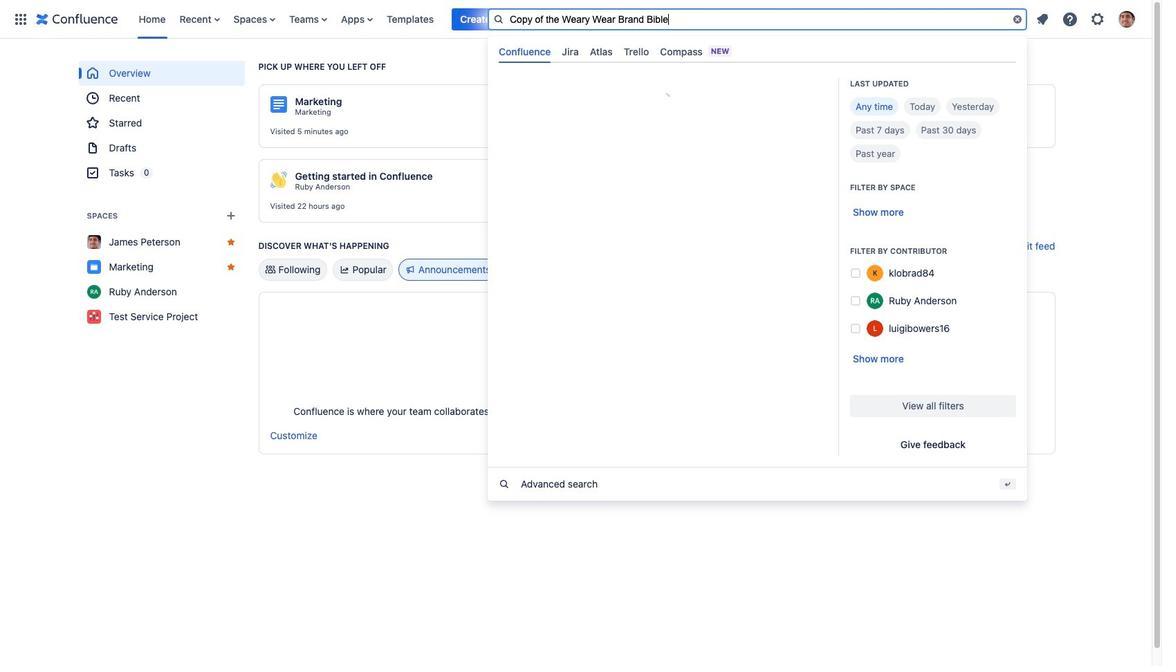 Task type: locate. For each thing, give the bounding box(es) containing it.
list
[[132, 0, 804, 38], [1031, 7, 1144, 31]]

search image
[[494, 13, 505, 25]]

your profile and preferences image
[[1119, 11, 1136, 27]]

confluence image
[[36, 11, 118, 27], [36, 11, 118, 27]]

0 horizontal spatial list
[[132, 0, 804, 38]]

unstar this space image
[[225, 262, 236, 273]]

unstar this space image
[[225, 237, 236, 248]]

appswitcher icon image
[[12, 11, 29, 27]]

create a space image
[[223, 208, 239, 224]]

advanced search image
[[499, 479, 510, 490]]

group
[[79, 61, 245, 186]]

3 tab from the left
[[585, 40, 619, 63]]

tab
[[494, 40, 557, 63], [557, 40, 585, 63], [585, 40, 619, 63], [619, 40, 655, 63]]

help icon image
[[1063, 11, 1079, 27]]

1 horizontal spatial list
[[1031, 7, 1144, 31]]

1 tab from the left
[[494, 40, 557, 63]]

banner
[[0, 0, 1153, 501]]

list item
[[452, 8, 499, 30]]

global element
[[8, 0, 804, 38]]

notification icon image
[[1035, 11, 1052, 27]]

premium image
[[813, 13, 824, 25]]

4 tab from the left
[[619, 40, 655, 63]]

None search field
[[488, 8, 1028, 30]]

tab list
[[494, 40, 1022, 63]]



Task type: describe. For each thing, give the bounding box(es) containing it.
2 tab from the left
[[557, 40, 585, 63]]

clear search session image
[[1013, 13, 1024, 25]]

list for appswitcher icon
[[132, 0, 804, 38]]

last updated option group
[[851, 97, 1017, 162]]

Search Confluence field
[[488, 8, 1028, 30]]

list item inside the global element
[[452, 8, 499, 30]]

list for premium image
[[1031, 7, 1144, 31]]

:wave: image
[[270, 172, 287, 188]]

settings icon image
[[1090, 11, 1107, 27]]

:wave: image
[[270, 172, 287, 188]]



Task type: vqa. For each thing, say whether or not it's contained in the screenshot.
Last updated Option Group
yes



